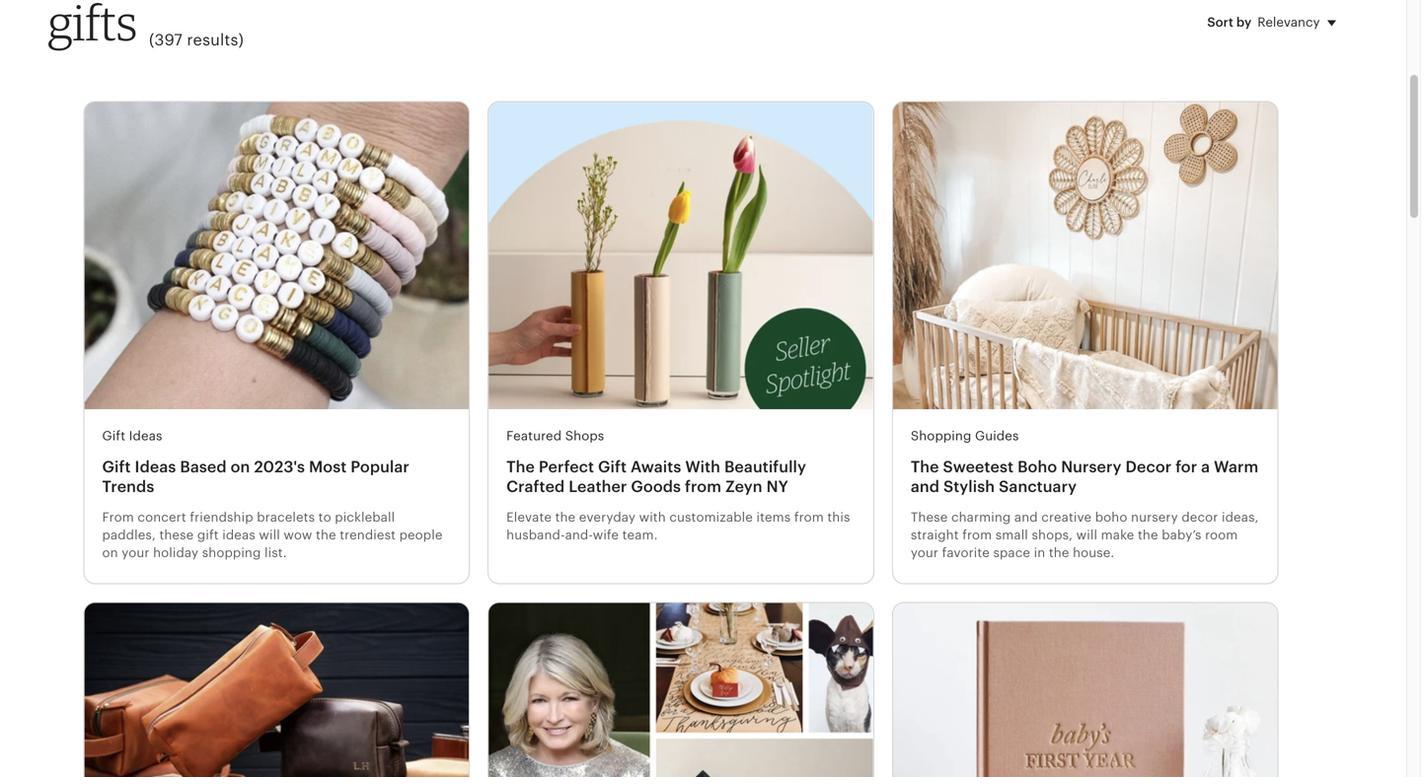 Task type: describe. For each thing, give the bounding box(es) containing it.
the down nursery
[[1138, 528, 1159, 543]]

wow
[[284, 528, 312, 543]]

and inside the these charming and creative boho nursery decor ideas, straight from small shops, will make the baby's room your favorite space in the house.
[[1015, 510, 1038, 525]]

results)
[[187, 31, 244, 49]]

beautifully
[[725, 458, 807, 476]]

husband-
[[507, 528, 565, 543]]

pickleball
[[335, 510, 395, 525]]

from inside elevate the everyday with customizable items from this husband-and-wife team.
[[795, 510, 824, 525]]

guides
[[975, 429, 1019, 444]]

ideas
[[222, 528, 256, 543]]

the inside from concert friendship bracelets to pickleball paddles, these gift ideas will wow the trendiest people on your holiday shopping list.
[[316, 528, 336, 543]]

house.
[[1073, 546, 1115, 561]]

team.
[[623, 528, 658, 543]]

people
[[399, 528, 443, 543]]

elevate
[[507, 510, 552, 525]]

these charming and creative boho nursery decor ideas, straight from small shops, will make the baby's room your favorite space in the house.
[[911, 510, 1259, 561]]

shops
[[565, 429, 604, 444]]

trendiest
[[340, 528, 396, 543]]

decor
[[1126, 458, 1172, 476]]

gift for gift ideas based on 2023's most popular trends
[[102, 458, 131, 476]]

(397 results)
[[149, 31, 244, 49]]

from for straight
[[963, 528, 992, 543]]

sanctuary
[[999, 478, 1077, 496]]

gift ideas based on 2023's most popular trends link
[[102, 457, 451, 497]]

popular
[[351, 458, 410, 476]]

featured
[[507, 429, 562, 444]]

sort
[[1208, 15, 1234, 29]]

warm
[[1214, 458, 1259, 476]]

trends
[[102, 478, 154, 496]]

a
[[1202, 458, 1211, 476]]

shopping guides
[[911, 429, 1019, 444]]

room
[[1205, 528, 1238, 543]]

boho
[[1096, 510, 1128, 525]]

shops,
[[1032, 528, 1073, 543]]

space
[[994, 546, 1031, 561]]

crafted
[[507, 478, 565, 496]]

2023's
[[254, 458, 305, 476]]

with
[[685, 458, 721, 476]]

customizable
[[670, 510, 753, 525]]

charming
[[952, 510, 1011, 525]]

baby's
[[1162, 528, 1202, 543]]

the for the perfect gift awaits with beautifully crafted leather goods from zeyn ny
[[507, 458, 535, 476]]

these
[[159, 528, 194, 543]]

holiday
[[153, 546, 199, 561]]

based
[[180, 458, 227, 476]]

nursery
[[1061, 458, 1122, 476]]

gift ideas based on 2023's most popular trends
[[102, 458, 410, 496]]

wife
[[593, 528, 619, 543]]

with
[[639, 510, 666, 525]]

zeyn
[[726, 478, 763, 496]]

items
[[757, 510, 791, 525]]

relevancy
[[1258, 15, 1320, 29]]

perfect
[[539, 458, 594, 476]]

make
[[1101, 528, 1135, 543]]

nursery
[[1131, 510, 1179, 525]]

your inside the these charming and creative boho nursery decor ideas, straight from small shops, will make the baby's room your favorite space in the house.
[[911, 546, 939, 561]]

decor
[[1182, 510, 1219, 525]]

from
[[102, 510, 134, 525]]

list.
[[265, 546, 287, 561]]

stylish
[[944, 478, 995, 496]]



Task type: vqa. For each thing, say whether or not it's contained in the screenshot.
$ 15.90 $ 52.99 (70% off)
no



Task type: locate. For each thing, give the bounding box(es) containing it.
ny
[[767, 478, 789, 496]]

everyday
[[579, 510, 636, 525]]

1 will from the left
[[259, 528, 280, 543]]

boho
[[1018, 458, 1058, 476]]

from down with on the bottom of the page
[[685, 478, 722, 496]]

for
[[1176, 458, 1198, 476]]

the perfect gift awaits with beautifully crafted leather goods from zeyn ny
[[507, 458, 807, 496]]

0 horizontal spatial will
[[259, 528, 280, 543]]

on right based
[[231, 458, 250, 476]]

1 the from the left
[[507, 458, 535, 476]]

featured shops
[[507, 429, 604, 444]]

ideas for gift ideas based on 2023's most popular trends
[[135, 458, 176, 476]]

the up and- on the bottom left
[[555, 510, 576, 525]]

0 horizontal spatial the
[[507, 458, 535, 476]]

on
[[231, 458, 250, 476], [102, 546, 118, 561]]

sweetest
[[943, 458, 1014, 476]]

1 horizontal spatial and
[[1015, 510, 1038, 525]]

favorite
[[942, 546, 990, 561]]

gift for gift ideas
[[102, 429, 125, 444]]

the down shopping
[[911, 458, 939, 476]]

the
[[555, 510, 576, 525], [316, 528, 336, 543], [1138, 528, 1159, 543], [1049, 546, 1070, 561]]

your down straight
[[911, 546, 939, 561]]

1 vertical spatial ideas
[[135, 458, 176, 476]]

sort by relevancy
[[1208, 15, 1320, 29]]

leather
[[569, 478, 627, 496]]

and up these
[[911, 478, 940, 496]]

the sweetest boho nursery decor for a warm and stylish sanctuary
[[911, 458, 1259, 496]]

bracelets
[[257, 510, 315, 525]]

goods
[[631, 478, 681, 496]]

your
[[122, 546, 150, 561], [911, 546, 939, 561]]

straight
[[911, 528, 959, 543]]

on inside gift ideas based on 2023's most popular trends
[[231, 458, 250, 476]]

2 vertical spatial from
[[963, 528, 992, 543]]

small
[[996, 528, 1029, 543]]

0 vertical spatial ideas
[[129, 429, 162, 444]]

0 horizontal spatial your
[[122, 546, 150, 561]]

will inside the these charming and creative boho nursery decor ideas, straight from small shops, will make the baby's room your favorite space in the house.
[[1077, 528, 1098, 543]]

this
[[828, 510, 850, 525]]

1 vertical spatial from
[[795, 510, 824, 525]]

your inside from concert friendship bracelets to pickleball paddles, these gift ideas will wow the trendiest people on your holiday shopping list.
[[122, 546, 150, 561]]

and inside the sweetest boho nursery decor for a warm and stylish sanctuary
[[911, 478, 940, 496]]

the perfect gift awaits with beautifully crafted leather goods from zeyn ny link
[[507, 457, 856, 497]]

paddles,
[[102, 528, 156, 543]]

ideas for gift ideas
[[129, 429, 162, 444]]

1 horizontal spatial your
[[911, 546, 939, 561]]

from for goods
[[685, 478, 722, 496]]

will inside from concert friendship bracelets to pickleball paddles, these gift ideas will wow the trendiest people on your holiday shopping list.
[[259, 528, 280, 543]]

will up list.
[[259, 528, 280, 543]]

1 horizontal spatial from
[[795, 510, 824, 525]]

2 the from the left
[[911, 458, 939, 476]]

most
[[309, 458, 347, 476]]

1 horizontal spatial on
[[231, 458, 250, 476]]

0 horizontal spatial from
[[685, 478, 722, 496]]

by
[[1237, 15, 1252, 29]]

0 horizontal spatial and
[[911, 478, 940, 496]]

your down paddles,
[[122, 546, 150, 561]]

from left this
[[795, 510, 824, 525]]

gift ideas
[[102, 429, 162, 444]]

2 will from the left
[[1077, 528, 1098, 543]]

the inside the perfect gift awaits with beautifully crafted leather goods from zeyn ny
[[507, 458, 535, 476]]

the for the sweetest boho nursery decor for a warm and stylish sanctuary
[[911, 458, 939, 476]]

gift
[[102, 429, 125, 444], [102, 458, 131, 476], [598, 458, 627, 476]]

0 vertical spatial on
[[231, 458, 250, 476]]

on down paddles,
[[102, 546, 118, 561]]

ideas inside gift ideas based on 2023's most popular trends
[[135, 458, 176, 476]]

the sweetest boho nursery decor for a warm and stylish sanctuary link
[[911, 457, 1260, 497]]

and-
[[565, 528, 593, 543]]

shopping
[[911, 429, 972, 444]]

0 vertical spatial and
[[911, 478, 940, 496]]

ideas
[[129, 429, 162, 444], [135, 458, 176, 476]]

and up small
[[1015, 510, 1038, 525]]

creative
[[1042, 510, 1092, 525]]

friendship
[[190, 510, 253, 525]]

elevate the everyday with customizable items from this husband-and-wife team.
[[507, 510, 850, 543]]

1 your from the left
[[122, 546, 150, 561]]

the up crafted
[[507, 458, 535, 476]]

will up house.
[[1077, 528, 1098, 543]]

2 your from the left
[[911, 546, 939, 561]]

from inside the these charming and creative boho nursery decor ideas, straight from small shops, will make the baby's room your favorite space in the house.
[[963, 528, 992, 543]]

0 vertical spatial from
[[685, 478, 722, 496]]

1 vertical spatial and
[[1015, 510, 1038, 525]]

gift inside the perfect gift awaits with beautifully crafted leather goods from zeyn ny
[[598, 458, 627, 476]]

1 vertical spatial on
[[102, 546, 118, 561]]

gift
[[197, 528, 219, 543]]

shopping
[[202, 546, 261, 561]]

from inside the perfect gift awaits with beautifully crafted leather goods from zeyn ny
[[685, 478, 722, 496]]

concert
[[138, 510, 186, 525]]

to
[[319, 510, 331, 525]]

in
[[1034, 546, 1046, 561]]

1 horizontal spatial will
[[1077, 528, 1098, 543]]

the
[[507, 458, 535, 476], [911, 458, 939, 476]]

from
[[685, 478, 722, 496], [795, 510, 824, 525], [963, 528, 992, 543]]

0 horizontal spatial on
[[102, 546, 118, 561]]

gift inside gift ideas based on 2023's most popular trends
[[102, 458, 131, 476]]

will
[[259, 528, 280, 543], [1077, 528, 1098, 543]]

the inside the sweetest boho nursery decor for a warm and stylish sanctuary
[[911, 458, 939, 476]]

from concert friendship bracelets to pickleball paddles, these gift ideas will wow the trendiest people on your holiday shopping list.
[[102, 510, 443, 561]]

2 horizontal spatial from
[[963, 528, 992, 543]]

ideas,
[[1222, 510, 1259, 525]]

the down 'to'
[[316, 528, 336, 543]]

the down shops,
[[1049, 546, 1070, 561]]

(397
[[149, 31, 183, 49]]

the inside elevate the everyday with customizable items from this husband-and-wife team.
[[555, 510, 576, 525]]

from down charming
[[963, 528, 992, 543]]

and
[[911, 478, 940, 496], [1015, 510, 1038, 525]]

these
[[911, 510, 948, 525]]

1 horizontal spatial the
[[911, 458, 939, 476]]

on inside from concert friendship bracelets to pickleball paddles, these gift ideas will wow the trendiest people on your holiday shopping list.
[[102, 546, 118, 561]]

awaits
[[631, 458, 682, 476]]



